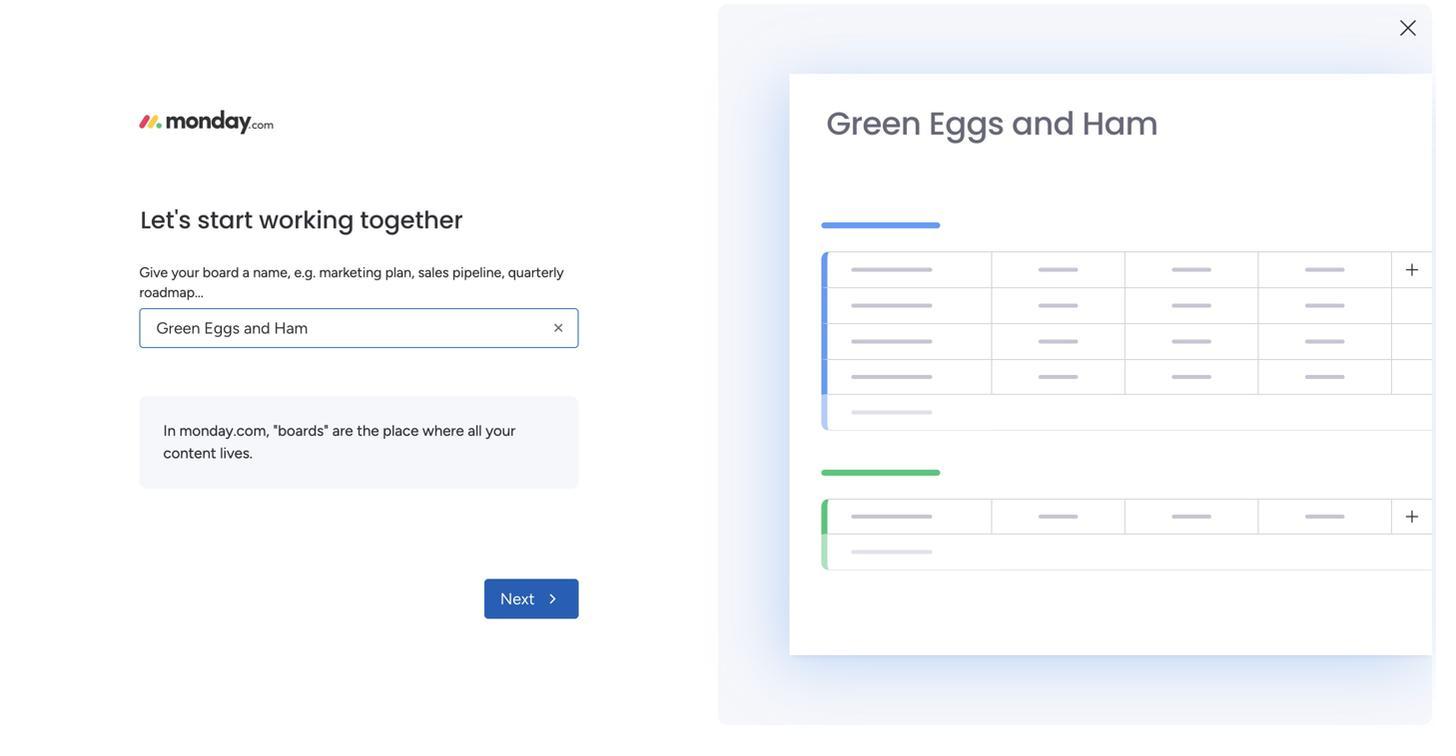 Task type: locate. For each thing, give the bounding box(es) containing it.
recently visited
[[337, 204, 470, 225]]

minutes
[[1286, 627, 1343, 646]]

change
[[955, 11, 1007, 29]]

main
[[490, 438, 520, 455]]

address
[[1050, 11, 1102, 29]]

explore templates
[[1192, 695, 1321, 714]]

circle o image
[[1136, 253, 1149, 268], [1136, 278, 1149, 293]]

request to join
[[80, 403, 175, 420]]

notifications image
[[1085, 54, 1105, 74]]

workspace up this
[[78, 309, 145, 326]]

0 vertical spatial give
[[1146, 116, 1176, 134]]

give
[[1146, 116, 1176, 134], [139, 264, 168, 281]]

your
[[1208, 251, 1238, 269]]

board
[[203, 264, 239, 281]]

email left the address:
[[473, 11, 508, 29]]

1 vertical spatial circle o image
[[1136, 278, 1149, 293]]

0 horizontal spatial email
[[473, 11, 508, 29]]

circle o image left upload
[[1136, 253, 1149, 268]]

your inside give your board a name, e.g. marketing plan, sales pipeline, quarterly roadmap...
[[171, 264, 199, 281]]

project management
[[362, 406, 516, 425]]

change email address
[[955, 11, 1102, 29]]

0 horizontal spatial give
[[139, 264, 168, 281]]

1 vertical spatial give
[[139, 264, 168, 281]]

complete profile link
[[1156, 325, 1406, 348]]

circle o image for enable
[[1136, 278, 1149, 293]]

made
[[1165, 651, 1205, 670]]

1 horizontal spatial to
[[162, 331, 176, 348]]

start
[[197, 204, 253, 237]]

circle o image for upload
[[1136, 253, 1149, 268]]

content.
[[101, 353, 153, 369]]

Give your board a name, e.g. marketing plan, sales pipeline, quarterly roadmap... text field
[[139, 309, 579, 349]]

your
[[439, 11, 469, 29], [171, 264, 199, 281], [486, 422, 515, 440], [1164, 627, 1196, 646]]

your inside in monday.com, "boards" are the place where all your content lives.
[[486, 422, 515, 440]]

your right confirm
[[439, 11, 469, 29]]

browse
[[23, 199, 69, 216]]

your right all
[[486, 422, 515, 440]]

workspace up "content."
[[92, 331, 159, 348]]

work management > main workspace
[[359, 438, 591, 455]]

place
[[383, 422, 419, 440]]

and
[[1012, 101, 1074, 146]]

templates down workflow
[[1209, 651, 1280, 670]]

enable desktop notifications link
[[1136, 274, 1406, 297]]

templates right explore
[[1249, 695, 1321, 714]]

"boards"
[[273, 422, 329, 440]]

is
[[149, 309, 159, 326]]

monday.com,
[[179, 422, 269, 440]]

create
[[179, 331, 219, 348]]

ready-
[[1118, 651, 1165, 670]]

give inside give your board a name, e.g. marketing plan, sales pipeline, quarterly roadmap...
[[139, 264, 168, 281]]

to
[[162, 331, 176, 348], [135, 403, 148, 420]]

photo
[[1242, 251, 1282, 269]]

name,
[[253, 264, 291, 281]]

email for change email address
[[1011, 11, 1046, 29]]

give right v2 user feedback icon
[[1146, 116, 1176, 134]]

0 vertical spatial to
[[162, 331, 176, 348]]

close recently visited image
[[309, 203, 333, 227]]

join
[[152, 403, 175, 420]]

circle o image inside enable desktop notifications link
[[1136, 278, 1149, 293]]

to down empty.
[[162, 331, 176, 348]]

the
[[357, 422, 379, 440]]

1 horizontal spatial give
[[1146, 116, 1176, 134]]

are
[[332, 422, 353, 440]]

0 horizontal spatial to
[[135, 403, 148, 420]]

workspace
[[78, 309, 145, 326], [92, 331, 159, 348], [524, 438, 591, 455]]

2 horizontal spatial email
[[1011, 11, 1046, 29]]

to left the join
[[135, 403, 148, 420]]

templates inside button
[[1249, 695, 1321, 714]]

give feedback
[[1146, 116, 1242, 134]]

invite members image
[[1173, 54, 1193, 74]]

lives.
[[220, 445, 253, 463]]

invite team members (0/1) link
[[1156, 300, 1406, 322]]

0 vertical spatial circle o image
[[1136, 253, 1149, 268]]

upload your photo link
[[1136, 249, 1406, 271]]

workspace down the add to favorites icon
[[524, 438, 591, 455]]

visited
[[414, 204, 470, 225]]

enable desktop notifications
[[1156, 276, 1352, 294]]

email right change
[[1011, 11, 1046, 29]]

your up made
[[1164, 627, 1196, 646]]

marketing
[[319, 264, 382, 281]]

1 horizontal spatial email
[[904, 11, 939, 29]]

a
[[242, 264, 250, 281]]

1 email from the left
[[473, 11, 508, 29]]

circle o image left enable
[[1136, 278, 1149, 293]]

email right resend
[[904, 11, 939, 29]]

your up roadmap...
[[171, 264, 199, 281]]

2 circle o image from the top
[[1136, 278, 1149, 293]]

e.g.
[[294, 264, 316, 281]]

request
[[80, 403, 132, 420]]

0 vertical spatial templates
[[1209, 651, 1280, 670]]

please confirm your email address: samiamgreeneggsnham27@gmail.com
[[337, 11, 831, 29]]

circle o image inside upload your photo link
[[1136, 253, 1149, 268]]

plan,
[[385, 264, 415, 281]]

empty.
[[162, 309, 205, 326]]

email
[[473, 11, 508, 29], [904, 11, 939, 29], [1011, 11, 1046, 29]]

upload
[[1156, 251, 1204, 269]]

circle o image
[[1136, 355, 1149, 370]]

give up roadmap...
[[139, 264, 168, 281]]

apps image
[[1217, 54, 1237, 74]]

2 email from the left
[[904, 11, 939, 29]]

add to favorites image
[[565, 405, 585, 425]]

1 vertical spatial templates
[[1249, 695, 1321, 714]]

help image
[[1310, 54, 1330, 74]]

3 email from the left
[[1011, 11, 1046, 29]]

1 vertical spatial to
[[135, 403, 148, 420]]

where
[[422, 422, 464, 440]]

explore templates button
[[1118, 685, 1394, 725]]

1 circle o image from the top
[[1136, 253, 1149, 268]]



Task type: vqa. For each thing, say whether or not it's contained in the screenshot.
See in the 'link'
no



Task type: describe. For each thing, give the bounding box(es) containing it.
give for give feedback
[[1146, 116, 1176, 134]]

address:
[[512, 11, 568, 29]]

next
[[500, 590, 535, 609]]

invite team members (0/1) complete profile
[[1156, 302, 1335, 345]]

project
[[362, 406, 416, 425]]

install
[[1156, 353, 1196, 371]]

2 vertical spatial workspace
[[524, 438, 591, 455]]

change email address link
[[955, 11, 1102, 29]]

management
[[392, 438, 475, 455]]

email for resend email
[[904, 11, 939, 29]]

request to join button
[[72, 396, 183, 428]]

this workspace is empty. join this workspace to create content.
[[35, 309, 219, 369]]

quarterly
[[508, 264, 564, 281]]

(0/1)
[[1303, 302, 1335, 320]]

this
[[65, 331, 88, 348]]

next button
[[484, 580, 579, 620]]

feedback
[[1180, 116, 1242, 134]]

let's
[[140, 204, 191, 237]]

this
[[49, 309, 74, 326]]

v2 user feedback image
[[1123, 114, 1138, 137]]

boost your workflow in minutes with ready-made templates
[[1118, 627, 1379, 670]]

0 vertical spatial workspace
[[78, 309, 145, 326]]

all
[[468, 422, 482, 440]]

complete
[[1156, 327, 1223, 345]]

app
[[1277, 353, 1305, 371]]

together
[[360, 204, 463, 237]]

>
[[478, 438, 487, 455]]

eggs
[[929, 101, 1004, 146]]

enable
[[1156, 276, 1202, 294]]

to inside this workspace is empty. join this workspace to create content.
[[162, 331, 176, 348]]

inbox image
[[1129, 54, 1149, 74]]

resend email
[[850, 11, 939, 29]]

members
[[1237, 302, 1300, 320]]

mobile
[[1228, 353, 1273, 371]]

sales
[[418, 264, 449, 281]]

install our mobile app link
[[1136, 351, 1406, 373]]

samiamgreeneggsnham27@gmail.com
[[572, 11, 831, 29]]

give for give your board a name, e.g. marketing plan, sales pipeline, quarterly roadmap...
[[139, 264, 168, 281]]

your inside boost your workflow in minutes with ready-made templates
[[1164, 627, 1196, 646]]

in
[[1270, 627, 1282, 646]]

resend email link
[[850, 11, 939, 29]]

green eggs and ham
[[826, 101, 1158, 146]]

sam green image
[[1380, 48, 1412, 80]]

resend
[[850, 11, 900, 29]]

recently
[[337, 204, 410, 225]]

green
[[826, 101, 921, 146]]

team
[[1197, 302, 1233, 320]]

in
[[163, 422, 176, 440]]

give your board a name, e.g. marketing plan, sales pipeline, quarterly roadmap...
[[139, 264, 564, 301]]

working
[[259, 204, 354, 237]]

work
[[359, 438, 389, 455]]

pipeline,
[[452, 264, 505, 281]]

please
[[337, 11, 380, 29]]

workspaces
[[73, 199, 147, 216]]

1 vertical spatial workspace
[[92, 331, 159, 348]]

upload your photo
[[1156, 251, 1282, 269]]

with
[[1347, 627, 1379, 646]]

roadmap...
[[139, 284, 203, 301]]

confirm
[[384, 11, 435, 29]]

join
[[35, 331, 62, 348]]

templates inside boost your workflow in minutes with ready-made templates
[[1209, 651, 1280, 670]]

desktop
[[1205, 276, 1261, 294]]

notifications
[[1265, 276, 1352, 294]]

browse workspaces button
[[14, 191, 199, 223]]

templates image image
[[1124, 471, 1388, 609]]

search everything image
[[1266, 54, 1286, 74]]

install our mobile app
[[1156, 353, 1305, 371]]

profile
[[1226, 327, 1269, 345]]

let's start working together
[[140, 204, 463, 237]]

workflow
[[1200, 627, 1266, 646]]

ham
[[1082, 101, 1158, 146]]

component image
[[334, 436, 352, 454]]

browse workspaces
[[23, 199, 147, 216]]

content
[[163, 445, 216, 463]]

explore
[[1192, 695, 1245, 714]]

in monday.com, "boards" are the place where all your content lives.
[[163, 422, 515, 463]]

to inside button
[[135, 403, 148, 420]]

management
[[420, 406, 516, 425]]

our
[[1199, 353, 1224, 371]]

logo image
[[139, 110, 273, 134]]

boost
[[1118, 627, 1160, 646]]



